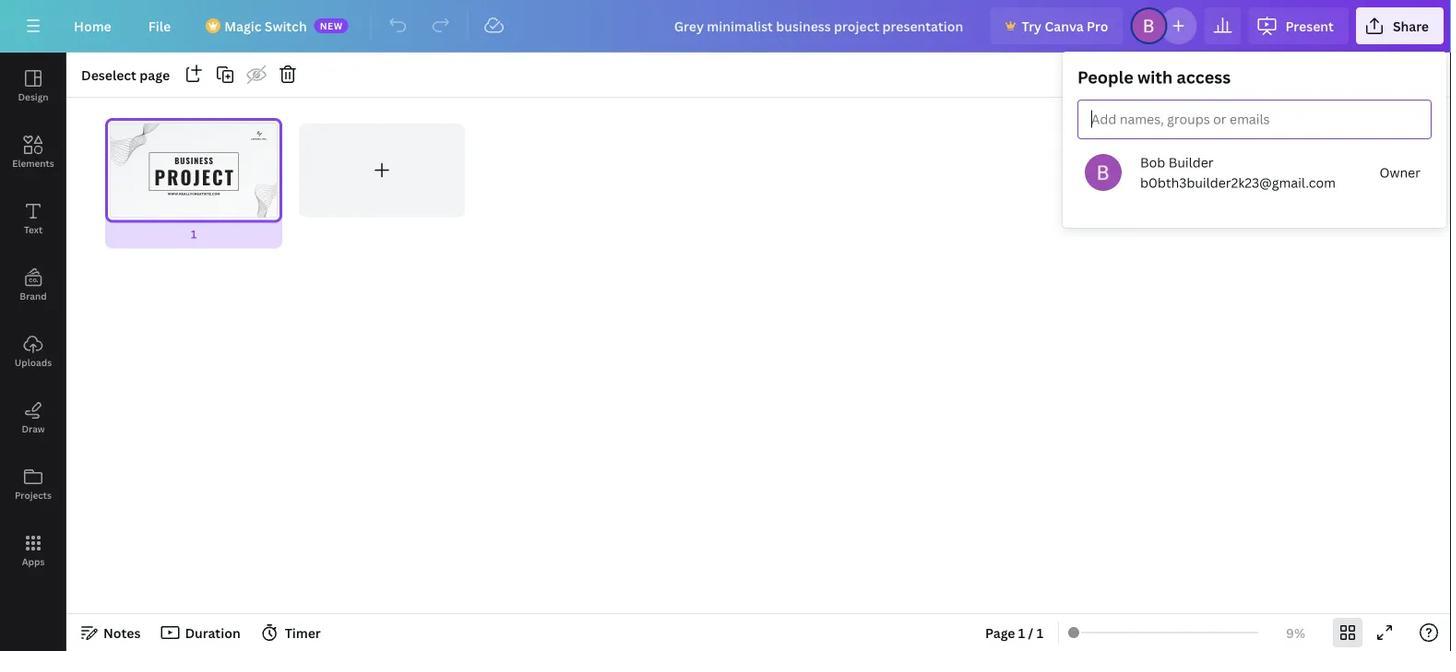 Task type: vqa. For each thing, say whether or not it's contained in the screenshot.
optimize
no



Task type: locate. For each thing, give the bounding box(es) containing it.
bob
[[1140, 154, 1165, 171]]

0 vertical spatial larana,
[[251, 138, 262, 140]]

1 left /
[[1018, 624, 1025, 642]]

elements button
[[0, 119, 66, 185]]

page
[[985, 624, 1015, 642]]

duration
[[185, 624, 240, 642]]

file
[[148, 17, 171, 35]]

2 horizontal spatial 1
[[1037, 624, 1043, 642]]

switch
[[265, 17, 307, 35]]

apps button
[[0, 518, 66, 584]]

deselect page
[[81, 66, 170, 83]]

draw
[[22, 423, 45, 435]]

try canva pro
[[1022, 17, 1108, 35]]

0 horizontal spatial inc.
[[262, 138, 267, 140]]

1 vertical spatial larana,
[[1048, 191, 1101, 204]]

magic switch
[[224, 17, 307, 35]]

larana, inc.
[[251, 138, 267, 140], [1048, 191, 1129, 204]]

draw button
[[0, 385, 66, 451]]

1 horizontal spatial inc.
[[1105, 191, 1129, 204]]

try
[[1022, 17, 1042, 35]]

brand
[[20, 290, 47, 302]]

larana,
[[251, 138, 262, 140], [1048, 191, 1101, 204]]

design
[[18, 90, 48, 103]]

with
[[1138, 66, 1173, 89]]

1
[[191, 226, 197, 242], [1018, 624, 1025, 642], [1037, 624, 1043, 642]]

access
[[1177, 66, 1231, 89]]

inc.
[[262, 138, 267, 140], [1105, 191, 1129, 204]]

side panel tab list
[[0, 53, 66, 584]]

1 right /
[[1037, 624, 1043, 642]]

notes button
[[74, 618, 148, 648]]

0 horizontal spatial larana,
[[251, 138, 262, 140]]

people with access
[[1078, 66, 1231, 89]]

home
[[74, 17, 111, 35]]

duration button
[[155, 618, 248, 648]]

people
[[1078, 66, 1134, 89]]

text button
[[0, 185, 66, 252]]

people with access group
[[1063, 52, 1447, 228]]

text
[[24, 223, 43, 236]]

www.reallygreatsite.com
[[168, 192, 220, 196]]

0 horizontal spatial larana, inc.
[[251, 138, 267, 140]]

Add names, groups or emails text field
[[1086, 107, 1275, 133]]

projects
[[15, 489, 52, 501]]

uploads
[[15, 356, 52, 369]]

0 horizontal spatial 1
[[191, 226, 197, 242]]

1 horizontal spatial larana, inc.
[[1048, 191, 1129, 204]]

1 down www.reallygreatsite.com
[[191, 226, 197, 242]]



Task type: describe. For each thing, give the bounding box(es) containing it.
brand button
[[0, 252, 66, 318]]

page 1 / 1
[[985, 624, 1043, 642]]

apps
[[22, 555, 45, 568]]

0 vertical spatial larana, inc.
[[251, 138, 267, 140]]

9% button
[[1266, 618, 1326, 648]]

canva
[[1045, 17, 1084, 35]]

file button
[[134, 7, 186, 44]]

owner
[[1380, 164, 1421, 181]]

try canva pro button
[[990, 7, 1123, 44]]

/
[[1028, 624, 1034, 642]]

1 horizontal spatial 1
[[1018, 624, 1025, 642]]

1 vertical spatial larana, inc.
[[1048, 191, 1129, 204]]

project
[[154, 163, 235, 191]]

magic
[[224, 17, 262, 35]]

builder
[[1169, 154, 1214, 171]]

1 vertical spatial inc.
[[1105, 191, 1129, 204]]

bob builder b0bth3builder2k23@gmail.com
[[1140, 154, 1336, 191]]

deselect page button
[[74, 60, 177, 89]]

deselect
[[81, 66, 136, 83]]

business
[[175, 155, 214, 167]]

9%
[[1286, 624, 1305, 642]]

Design title text field
[[659, 7, 983, 44]]

uploads button
[[0, 318, 66, 385]]

timer
[[285, 624, 321, 642]]

pro
[[1087, 17, 1108, 35]]

projects button
[[0, 451, 66, 518]]

design button
[[0, 53, 66, 119]]

present button
[[1249, 7, 1349, 44]]

page
[[140, 66, 170, 83]]

home link
[[59, 7, 126, 44]]

share
[[1393, 17, 1429, 35]]

1 horizontal spatial larana,
[[1048, 191, 1101, 204]]

share button
[[1356, 7, 1444, 44]]

0 vertical spatial inc.
[[262, 138, 267, 140]]

notes
[[103, 624, 141, 642]]

elements
[[12, 157, 54, 169]]

b0bth3builder2k23@gmail.com
[[1140, 174, 1336, 191]]

present
[[1286, 17, 1334, 35]]

timer button
[[255, 618, 328, 648]]

main menu bar
[[0, 0, 1451, 53]]

new
[[320, 19, 343, 32]]



